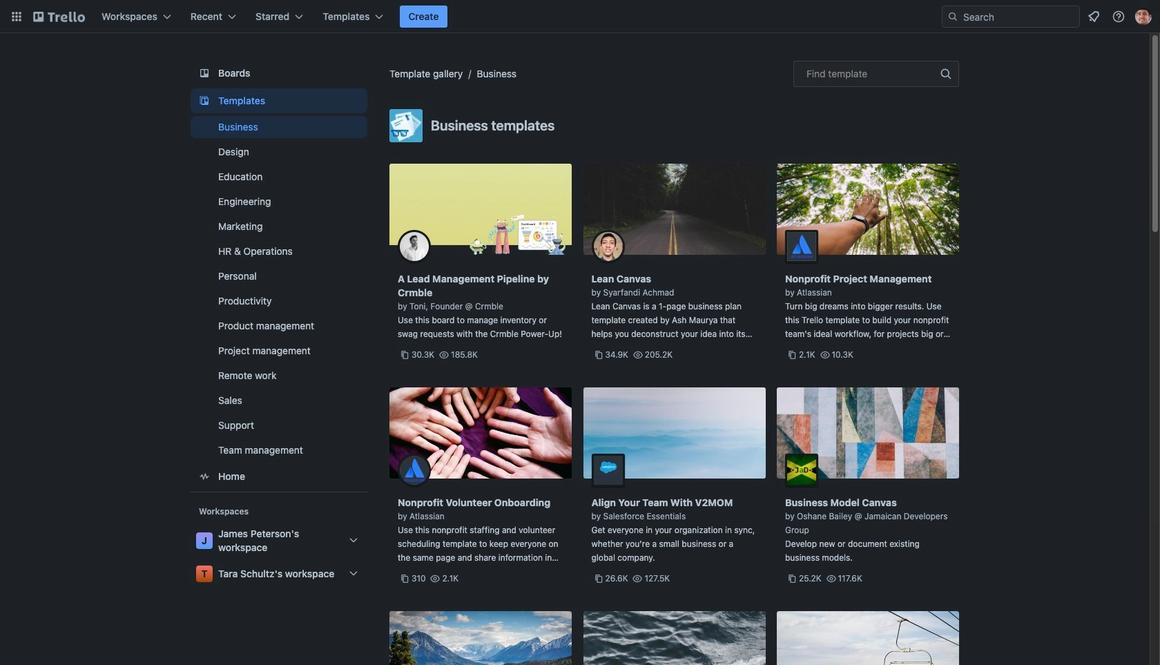 Task type: describe. For each thing, give the bounding box(es) containing it.
board image
[[196, 65, 213, 81]]

search image
[[947, 11, 959, 22]]

oshane bailey @ jamaican developers group image
[[785, 454, 818, 487]]

Search field
[[942, 6, 1080, 28]]

home image
[[196, 468, 213, 485]]

james peterson (jamespeterson93) image
[[1135, 8, 1152, 25]]

open information menu image
[[1112, 10, 1126, 23]]

0 notifications image
[[1086, 8, 1102, 25]]

syarfandi achmad image
[[591, 230, 625, 263]]

template board image
[[196, 93, 213, 109]]

atlassian image
[[785, 230, 818, 263]]

business icon image
[[389, 109, 423, 142]]



Task type: vqa. For each thing, say whether or not it's contained in the screenshot.
Primary element
yes



Task type: locate. For each thing, give the bounding box(es) containing it.
salesforce essentials image
[[591, 454, 625, 487]]

back to home image
[[33, 6, 85, 28]]

toni, founder @ crmble image
[[398, 230, 431, 263]]

None field
[[793, 61, 959, 87]]

primary element
[[0, 0, 1160, 33]]

atlassian image
[[398, 454, 431, 487]]



